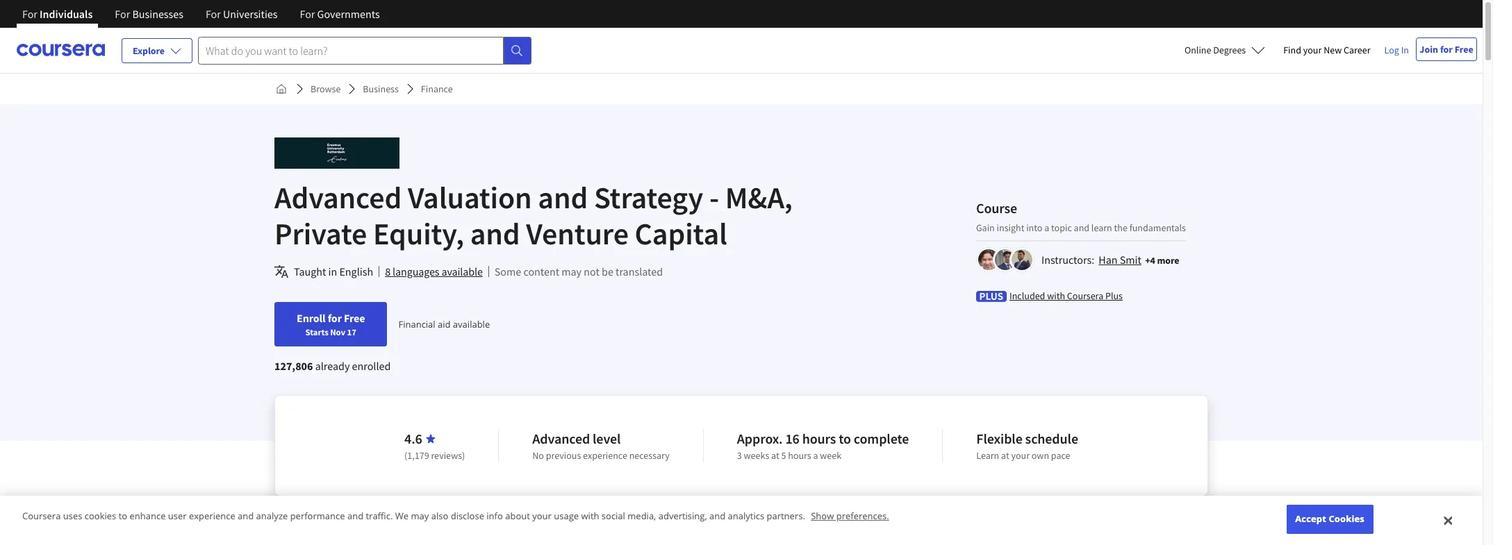 Task type: describe. For each thing, give the bounding box(es) containing it.
for universities
[[206, 7, 278, 21]]

capital
[[635, 215, 727, 253]]

1 horizontal spatial may
[[562, 265, 582, 279]]

advanced valuation and strategy - m&a, private equity, and venture capital
[[274, 179, 793, 253]]

nov
[[330, 327, 345, 338]]

log
[[1385, 44, 1399, 56]]

your inside find your new career 'link'
[[1303, 44, 1322, 56]]

at inside approx. 16 hours to complete 3 weeks at 5 hours a week
[[771, 450, 779, 462]]

fundamentals
[[1130, 221, 1186, 234]]

advertising,
[[658, 510, 707, 523]]

0 vertical spatial with
[[1047, 289, 1065, 302]]

new
[[1324, 44, 1342, 56]]

enroll
[[297, 311, 326, 325]]

more
[[1157, 254, 1180, 266]]

some
[[495, 265, 521, 279]]

dyaran bansraj image
[[995, 249, 1016, 270]]

businesses
[[132, 7, 183, 21]]

partners.
[[767, 510, 805, 523]]

level
[[593, 430, 621, 447]]

4.6
[[404, 430, 422, 447]]

flexible
[[976, 430, 1023, 447]]

course gain insight into a topic and learn the fundamentals
[[976, 199, 1186, 234]]

instructors: han smit +4 more
[[1042, 253, 1180, 266]]

16
[[785, 430, 800, 447]]

venture
[[526, 215, 629, 253]]

8 languages available button
[[385, 263, 483, 280]]

business
[[363, 83, 399, 95]]

han smit image
[[978, 249, 999, 270]]

individuals
[[40, 7, 93, 21]]

banner navigation
[[11, 0, 391, 38]]

browse
[[311, 83, 341, 95]]

1 vertical spatial may
[[411, 510, 429, 523]]

preferences.
[[836, 510, 889, 523]]

for for join
[[1440, 43, 1453, 56]]

user
[[168, 510, 187, 523]]

governments
[[317, 7, 380, 21]]

already
[[315, 359, 350, 373]]

advanced level no previous experience necessary
[[532, 430, 670, 462]]

flexible schedule learn at your own pace
[[976, 430, 1078, 462]]

starts
[[305, 327, 328, 338]]

degrees
[[1213, 44, 1246, 56]]

the
[[1114, 221, 1128, 234]]

content
[[524, 265, 559, 279]]

for for individuals
[[22, 7, 37, 21]]

financial
[[398, 318, 435, 331]]

1 vertical spatial coursera
[[22, 510, 61, 523]]

8
[[385, 265, 390, 279]]

analyze
[[256, 510, 288, 523]]

traffic.
[[366, 510, 393, 523]]

some content may not be translated
[[495, 265, 663, 279]]

financial aid available
[[398, 318, 490, 331]]

experience inside advanced level no previous experience necessary
[[583, 450, 627, 462]]

han smit link
[[1099, 253, 1142, 266]]

smit
[[1120, 253, 1142, 266]]

private
[[274, 215, 367, 253]]

online degrees
[[1185, 44, 1246, 56]]

cookies
[[1329, 513, 1365, 526]]

social
[[602, 510, 625, 523]]

enroll for free starts nov 17
[[297, 311, 365, 338]]

gain
[[976, 221, 995, 234]]

plus
[[1105, 289, 1123, 302]]

be
[[602, 265, 613, 279]]

join for free
[[1420, 43, 1474, 56]]

show
[[811, 510, 834, 523]]

erasmus university rotterdam image
[[274, 138, 400, 169]]

languages
[[393, 265, 439, 279]]

explore
[[133, 44, 165, 57]]

media,
[[628, 510, 656, 523]]

coursera plus image
[[976, 291, 1007, 302]]

insight
[[997, 221, 1024, 234]]

for businesses
[[115, 7, 183, 21]]

log in link
[[1378, 42, 1416, 58]]

financial aid available button
[[398, 318, 490, 331]]

coursera uses cookies to enhance user experience and analyze performance and traffic. we may also disclose info about your usage with social media, advertising, and analytics partners. show preferences.
[[22, 510, 889, 523]]

show preferences. link
[[811, 510, 889, 523]]

accept cookies button
[[1287, 505, 1373, 534]]

available for 8 languages available
[[442, 265, 483, 279]]

find your new career
[[1284, 44, 1371, 56]]

enhance
[[130, 510, 166, 523]]

english
[[339, 265, 373, 279]]

performance
[[290, 510, 345, 523]]

at inside flexible schedule learn at your own pace
[[1001, 450, 1009, 462]]

included with coursera plus
[[1010, 289, 1123, 302]]

m&a,
[[725, 179, 793, 217]]

han
[[1099, 253, 1118, 266]]

for for enroll
[[328, 311, 342, 325]]

nishad matawlie image
[[1012, 249, 1033, 270]]

we
[[395, 510, 409, 523]]

finance link
[[415, 76, 458, 101]]

cookies
[[85, 510, 116, 523]]

taught in english
[[294, 265, 373, 279]]

no
[[532, 450, 544, 462]]

-
[[709, 179, 719, 217]]

find your new career link
[[1277, 42, 1378, 59]]



Task type: locate. For each thing, give the bounding box(es) containing it.
for for governments
[[300, 7, 315, 21]]

may left not
[[562, 265, 582, 279]]

approx.
[[737, 430, 783, 447]]

a left week
[[813, 450, 818, 462]]

2 horizontal spatial your
[[1303, 44, 1322, 56]]

0 horizontal spatial your
[[532, 510, 552, 523]]

available inside button
[[442, 265, 483, 279]]

0 horizontal spatial to
[[119, 510, 127, 523]]

advanced inside advanced level no previous experience necessary
[[532, 430, 590, 447]]

coursera image
[[17, 39, 105, 61]]

for left "governments"
[[300, 7, 315, 21]]

1 vertical spatial with
[[581, 510, 599, 523]]

equity,
[[373, 215, 464, 253]]

1 horizontal spatial at
[[1001, 450, 1009, 462]]

1 vertical spatial to
[[119, 510, 127, 523]]

(1,179 reviews)
[[404, 450, 465, 462]]

for
[[22, 7, 37, 21], [115, 7, 130, 21], [206, 7, 221, 21], [300, 7, 315, 21]]

1 horizontal spatial advanced
[[532, 430, 590, 447]]

usage
[[554, 510, 579, 523]]

and inside the course gain insight into a topic and learn the fundamentals
[[1074, 221, 1090, 234]]

3 for from the left
[[206, 7, 221, 21]]

your right about
[[532, 510, 552, 523]]

1 vertical spatial available
[[453, 318, 490, 331]]

0 vertical spatial hours
[[802, 430, 836, 447]]

1 horizontal spatial coursera
[[1067, 289, 1104, 302]]

join
[[1420, 43, 1438, 56]]

may
[[562, 265, 582, 279], [411, 510, 429, 523]]

0 vertical spatial for
[[1440, 43, 1453, 56]]

0 vertical spatial free
[[1455, 43, 1474, 56]]

to inside approx. 16 hours to complete 3 weeks at 5 hours a week
[[839, 430, 851, 447]]

about
[[505, 510, 530, 523]]

find
[[1284, 44, 1301, 56]]

coursera left uses
[[22, 510, 61, 523]]

for right join
[[1440, 43, 1453, 56]]

in
[[328, 265, 337, 279]]

1 at from the left
[[771, 450, 779, 462]]

experience down level
[[583, 450, 627, 462]]

0 horizontal spatial a
[[813, 450, 818, 462]]

experience
[[583, 450, 627, 462], [189, 510, 235, 523]]

0 vertical spatial experience
[[583, 450, 627, 462]]

for governments
[[300, 7, 380, 21]]

pace
[[1051, 450, 1070, 462]]

for left businesses
[[115, 7, 130, 21]]

free up 17
[[344, 311, 365, 325]]

may right we
[[411, 510, 429, 523]]

for left the individuals
[[22, 7, 37, 21]]

advanced for advanced valuation and strategy - m&a, private equity, and venture capital
[[274, 179, 402, 217]]

hours
[[802, 430, 836, 447], [788, 450, 811, 462]]

in
[[1401, 44, 1409, 56]]

17
[[347, 327, 356, 338]]

a right 'into'
[[1044, 221, 1049, 234]]

previous
[[546, 450, 581, 462]]

complete
[[854, 430, 909, 447]]

translated
[[616, 265, 663, 279]]

home image
[[276, 83, 287, 94]]

valuation
[[408, 179, 532, 217]]

for for businesses
[[115, 7, 130, 21]]

to up week
[[839, 430, 851, 447]]

for left 'universities'
[[206, 7, 221, 21]]

advanced for advanced level no previous experience necessary
[[532, 430, 590, 447]]

online degrees button
[[1174, 35, 1277, 65]]

1 vertical spatial for
[[328, 311, 342, 325]]

0 horizontal spatial with
[[581, 510, 599, 523]]

and
[[538, 179, 588, 217], [470, 215, 520, 253], [1074, 221, 1090, 234], [238, 510, 254, 523], [347, 510, 363, 523], [709, 510, 726, 523]]

hours up week
[[802, 430, 836, 447]]

1 vertical spatial your
[[1011, 450, 1030, 462]]

taught
[[294, 265, 326, 279]]

join for free link
[[1416, 38, 1477, 61]]

own
[[1032, 450, 1049, 462]]

free for join
[[1455, 43, 1474, 56]]

5
[[781, 450, 786, 462]]

0 vertical spatial to
[[839, 430, 851, 447]]

1 horizontal spatial your
[[1011, 450, 1030, 462]]

a
[[1044, 221, 1049, 234], [813, 450, 818, 462]]

included with coursera plus link
[[1010, 289, 1123, 303]]

learn
[[1092, 221, 1112, 234]]

finance
[[421, 83, 453, 95]]

enrolled
[[352, 359, 391, 373]]

for inside "join for free" link
[[1440, 43, 1453, 56]]

for up nov
[[328, 311, 342, 325]]

0 horizontal spatial experience
[[189, 510, 235, 523]]

1 horizontal spatial free
[[1455, 43, 1474, 56]]

1 vertical spatial advanced
[[532, 430, 590, 447]]

0 horizontal spatial coursera
[[22, 510, 61, 523]]

0 horizontal spatial free
[[344, 311, 365, 325]]

+4 more button
[[1145, 253, 1180, 267]]

explore button
[[122, 38, 192, 63]]

None search field
[[198, 36, 532, 64]]

1 horizontal spatial to
[[839, 430, 851, 447]]

a inside approx. 16 hours to complete 3 weeks at 5 hours a week
[[813, 450, 818, 462]]

1 horizontal spatial for
[[1440, 43, 1453, 56]]

2 for from the left
[[115, 7, 130, 21]]

8 languages available
[[385, 265, 483, 279]]

1 vertical spatial hours
[[788, 450, 811, 462]]

0 vertical spatial coursera
[[1067, 289, 1104, 302]]

disclose
[[451, 510, 484, 523]]

necessary
[[629, 450, 670, 462]]

advanced down erasmus university rotterdam image on the left top of page
[[274, 179, 402, 217]]

business link
[[357, 76, 404, 101]]

for
[[1440, 43, 1453, 56], [328, 311, 342, 325]]

hours right 5
[[788, 450, 811, 462]]

your
[[1303, 44, 1322, 56], [1011, 450, 1030, 462], [532, 510, 552, 523]]

2 at from the left
[[1001, 450, 1009, 462]]

to right cookies
[[119, 510, 127, 523]]

with left social
[[581, 510, 599, 523]]

1 vertical spatial free
[[344, 311, 365, 325]]

free right join
[[1455, 43, 1474, 56]]

aid
[[438, 318, 451, 331]]

reviews)
[[431, 450, 465, 462]]

at left 5
[[771, 450, 779, 462]]

available right aid at left
[[453, 318, 490, 331]]

also
[[431, 510, 448, 523]]

0 vertical spatial your
[[1303, 44, 1322, 56]]

0 vertical spatial available
[[442, 265, 483, 279]]

log in
[[1385, 44, 1409, 56]]

advanced up previous
[[532, 430, 590, 447]]

strategy
[[594, 179, 703, 217]]

1 for from the left
[[22, 7, 37, 21]]

0 horizontal spatial for
[[328, 311, 342, 325]]

with right included
[[1047, 289, 1065, 302]]

1 horizontal spatial experience
[[583, 450, 627, 462]]

free inside "enroll for free starts nov 17"
[[344, 311, 365, 325]]

1 horizontal spatial with
[[1047, 289, 1065, 302]]

to for enhance
[[119, 510, 127, 523]]

instructors:
[[1042, 253, 1094, 266]]

to for complete
[[839, 430, 851, 447]]

at right learn
[[1001, 450, 1009, 462]]

(1,179
[[404, 450, 429, 462]]

online
[[1185, 44, 1211, 56]]

available for financial aid available
[[453, 318, 490, 331]]

coursera left plus
[[1067, 289, 1104, 302]]

0 vertical spatial a
[[1044, 221, 1049, 234]]

0 vertical spatial may
[[562, 265, 582, 279]]

included
[[1010, 289, 1045, 302]]

experience right user
[[189, 510, 235, 523]]

your left own
[[1011, 450, 1030, 462]]

advanced inside advanced valuation and strategy - m&a, private equity, and venture capital
[[274, 179, 402, 217]]

week
[[820, 450, 842, 462]]

career
[[1344, 44, 1371, 56]]

a inside the course gain insight into a topic and learn the fundamentals
[[1044, 221, 1049, 234]]

1 horizontal spatial a
[[1044, 221, 1049, 234]]

your inside flexible schedule learn at your own pace
[[1011, 450, 1030, 462]]

available
[[442, 265, 483, 279], [453, 318, 490, 331]]

for inside "enroll for free starts nov 17"
[[328, 311, 342, 325]]

1 vertical spatial a
[[813, 450, 818, 462]]

1 vertical spatial experience
[[189, 510, 235, 523]]

free for enroll
[[344, 311, 365, 325]]

not
[[584, 265, 600, 279]]

0 horizontal spatial may
[[411, 510, 429, 523]]

0 horizontal spatial at
[[771, 450, 779, 462]]

2 vertical spatial your
[[532, 510, 552, 523]]

your right find
[[1303, 44, 1322, 56]]

course
[[976, 199, 1017, 216]]

analytics
[[728, 510, 764, 523]]

for individuals
[[22, 7, 93, 21]]

for for universities
[[206, 7, 221, 21]]

4 for from the left
[[300, 7, 315, 21]]

topic
[[1051, 221, 1072, 234]]

at
[[771, 450, 779, 462], [1001, 450, 1009, 462]]

0 vertical spatial advanced
[[274, 179, 402, 217]]

0 horizontal spatial advanced
[[274, 179, 402, 217]]

free
[[1455, 43, 1474, 56], [344, 311, 365, 325]]

available left some
[[442, 265, 483, 279]]

What do you want to learn? text field
[[198, 36, 504, 64]]



Task type: vqa. For each thing, say whether or not it's contained in the screenshot.
usage
yes



